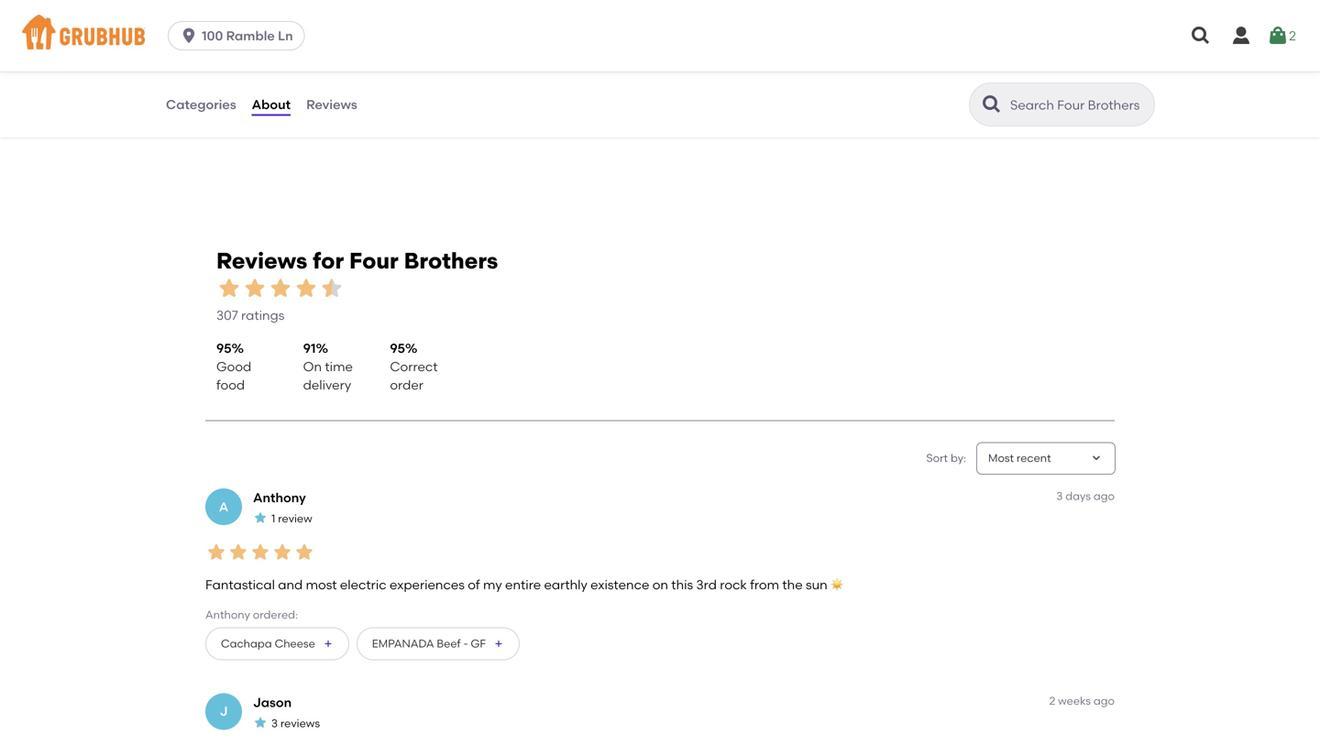 Task type: locate. For each thing, give the bounding box(es) containing it.
0 horizontal spatial 95
[[216, 341, 232, 356]]

95 good food
[[216, 341, 252, 393]]

reviews
[[281, 717, 320, 731]]

reviews inside button
[[306, 97, 358, 112]]

3
[[1057, 490, 1063, 503], [272, 717, 278, 731]]

0 horizontal spatial svg image
[[1191, 25, 1213, 47]]

2 ago from the top
[[1094, 695, 1115, 708]]

95 inside 95 correct order
[[390, 341, 405, 356]]

2 svg image from the left
[[1268, 25, 1290, 47]]

reviews up ratings
[[216, 248, 308, 274]]

reviews right the about
[[306, 97, 358, 112]]

3 for 3 days ago
[[1057, 490, 1063, 503]]

1 horizontal spatial 3
[[1057, 490, 1063, 503]]

food
[[216, 378, 245, 393]]

caret down icon image
[[1090, 451, 1104, 466]]

svg image
[[1231, 25, 1253, 47], [180, 27, 198, 45]]

from
[[750, 577, 780, 593]]

0 horizontal spatial 2
[[1050, 695, 1056, 708]]

correct
[[390, 359, 438, 375]]

cachapa
[[221, 637, 272, 651]]

95 for 95 good food
[[216, 341, 232, 356]]

1 vertical spatial ago
[[1094, 695, 1115, 708]]

1 vertical spatial anthony
[[205, 609, 250, 622]]

reviews button
[[306, 72, 358, 138]]

3rd
[[697, 577, 717, 593]]

experiences
[[390, 577, 465, 593]]

order
[[390, 378, 424, 393]]

1 vertical spatial 2
[[1050, 695, 1056, 708]]

1 horizontal spatial 95
[[390, 341, 405, 356]]

ago
[[1094, 490, 1115, 503], [1094, 695, 1115, 708]]

3 left the days
[[1057, 490, 1063, 503]]

2 inside button
[[1290, 28, 1297, 43]]

3 days ago
[[1057, 490, 1115, 503]]

0 horizontal spatial anthony
[[205, 609, 250, 622]]

1 plus icon image from the left
[[323, 639, 334, 650]]

0 vertical spatial anthony
[[253, 490, 306, 506]]

0 vertical spatial 2
[[1290, 28, 1297, 43]]

95 up good
[[216, 341, 232, 356]]

anthony down fantastical
[[205, 609, 250, 622]]

search icon image
[[981, 94, 1003, 116]]

sort by:
[[927, 452, 967, 465]]

entire
[[505, 577, 541, 593]]

ratings
[[241, 308, 285, 323]]

reviews
[[306, 97, 358, 112], [216, 248, 308, 274]]

2 95 from the left
[[390, 341, 405, 356]]

plus icon image right cheese
[[323, 639, 334, 650]]

ln
[[278, 28, 293, 44]]

on
[[653, 577, 669, 593]]

plus icon image for empanada beef - gf
[[493, 639, 504, 650]]

plus icon image inside empanada beef - gf button
[[493, 639, 504, 650]]

3 down jason
[[272, 717, 278, 731]]

0 vertical spatial ago
[[1094, 490, 1115, 503]]

95 correct order
[[390, 341, 438, 393]]

1 horizontal spatial 2
[[1290, 28, 1297, 43]]

3 for 3 reviews
[[272, 717, 278, 731]]

anthony up 1
[[253, 490, 306, 506]]

1
[[272, 512, 275, 526]]

1 horizontal spatial anthony
[[253, 490, 306, 506]]

ago for jason
[[1094, 695, 1115, 708]]

1 horizontal spatial svg image
[[1268, 25, 1290, 47]]

my
[[483, 577, 502, 593]]

100
[[202, 28, 223, 44]]

fantastical and most electric experiences of my entire earthly existence on this 3rd rock from the sun ☀️
[[205, 577, 844, 593]]

j
[[220, 704, 228, 720]]

95 up correct
[[390, 341, 405, 356]]

2 plus icon image from the left
[[493, 639, 504, 650]]

1 vertical spatial 3
[[272, 717, 278, 731]]

1 svg image from the left
[[1191, 25, 1213, 47]]

1 horizontal spatial svg image
[[1231, 25, 1253, 47]]

fantastical
[[205, 577, 275, 593]]

554-
[[209, 40, 237, 56]]

star icon image
[[216, 276, 242, 302], [242, 276, 268, 302], [268, 276, 294, 302], [294, 276, 319, 302], [319, 276, 345, 302], [319, 276, 345, 302], [253, 511, 268, 526], [205, 542, 227, 564], [227, 542, 249, 564], [249, 542, 272, 564], [272, 542, 294, 564], [294, 542, 316, 564], [253, 716, 268, 731]]

svg image left 100 in the left top of the page
[[180, 27, 198, 45]]

reviews for four brothers
[[216, 248, 498, 274]]

svg image left the 2 button
[[1231, 25, 1253, 47]]

0 horizontal spatial 3
[[272, 717, 278, 731]]

95
[[216, 341, 232, 356], [390, 341, 405, 356]]

1 vertical spatial reviews
[[216, 248, 308, 274]]

ago right 'weeks'
[[1094, 695, 1115, 708]]

svg image inside the 2 button
[[1268, 25, 1290, 47]]

empanada beef - gf
[[372, 637, 486, 651]]

gf
[[471, 637, 486, 651]]

recent
[[1017, 452, 1052, 465]]

and
[[278, 577, 303, 593]]

anthony
[[253, 490, 306, 506], [205, 609, 250, 622]]

svg image inside the 100 ramble ln button
[[180, 27, 198, 45]]

svg image
[[1191, 25, 1213, 47], [1268, 25, 1290, 47]]

most
[[989, 452, 1015, 465]]

about button
[[251, 72, 292, 138]]

earthly
[[544, 577, 588, 593]]

this
[[672, 577, 694, 593]]

sun
[[806, 577, 828, 593]]

main navigation navigation
[[0, 0, 1321, 72]]

ordered:
[[253, 609, 298, 622]]

0 vertical spatial reviews
[[306, 97, 358, 112]]

307 ratings
[[216, 308, 285, 323]]

2
[[1290, 28, 1297, 43], [1050, 695, 1056, 708]]

by:
[[951, 452, 967, 465]]

anthony for anthony ordered:
[[205, 609, 250, 622]]

empanada beef - gf button
[[357, 628, 520, 661]]

plus icon image
[[323, 639, 334, 650], [493, 639, 504, 650]]

1 95 from the left
[[216, 341, 232, 356]]

plus icon image right gf
[[493, 639, 504, 650]]

2 button
[[1268, 19, 1297, 52]]

95 inside 95 good food
[[216, 341, 232, 356]]

(512) 554-5650 button
[[176, 39, 269, 57]]

proceed
[[1098, 479, 1151, 495]]

plus icon image for cachapa cheese
[[323, 639, 334, 650]]

delivery
[[303, 378, 352, 393]]

ago right the days
[[1094, 490, 1115, 503]]

anthony for anthony
[[253, 490, 306, 506]]

proceed to checkout button
[[1042, 471, 1288, 504]]

ago for anthony
[[1094, 490, 1115, 503]]

reviews for reviews
[[306, 97, 358, 112]]

0 horizontal spatial plus icon image
[[323, 639, 334, 650]]

1 horizontal spatial plus icon image
[[493, 639, 504, 650]]

plus icon image inside cachapa cheese button
[[323, 639, 334, 650]]

days
[[1066, 490, 1092, 503]]

0 horizontal spatial svg image
[[180, 27, 198, 45]]

1 ago from the top
[[1094, 490, 1115, 503]]

0 vertical spatial 3
[[1057, 490, 1063, 503]]



Task type: vqa. For each thing, say whether or not it's contained in the screenshot.
'Sort by:'
yes



Task type: describe. For each thing, give the bounding box(es) containing it.
cachapa cheese button
[[205, 628, 349, 661]]

weeks
[[1059, 695, 1092, 708]]

existence
[[591, 577, 650, 593]]

☀️
[[831, 577, 844, 593]]

categories button
[[165, 72, 237, 138]]

beef
[[437, 637, 461, 651]]

of
[[468, 577, 480, 593]]

(512)
[[176, 40, 206, 56]]

cheese
[[275, 637, 315, 651]]

anthony ordered:
[[205, 609, 298, 622]]

307
[[216, 308, 238, 323]]

2 for 2
[[1290, 28, 1297, 43]]

electric
[[340, 577, 387, 593]]

to
[[1154, 479, 1167, 495]]

reviews for reviews for four brothers
[[216, 248, 308, 274]]

about
[[252, 97, 291, 112]]

proceed to checkout
[[1098, 479, 1231, 495]]

the
[[783, 577, 803, 593]]

100 ramble ln button
[[168, 21, 312, 50]]

Search Four Brothers search field
[[1009, 96, 1149, 114]]

2 weeks ago
[[1050, 695, 1115, 708]]

100 ramble ln
[[202, 28, 293, 44]]

time
[[325, 359, 353, 375]]

-
[[464, 637, 468, 651]]

3 reviews
[[272, 717, 320, 731]]

ramble
[[226, 28, 275, 44]]

on
[[303, 359, 322, 375]]

empanada
[[372, 637, 434, 651]]

91
[[303, 341, 316, 356]]

sort
[[927, 452, 949, 465]]

(512) 554-5650
[[176, 40, 269, 56]]

review
[[278, 512, 313, 526]]

rock
[[720, 577, 747, 593]]

91 on time delivery
[[303, 341, 353, 393]]

jason
[[253, 695, 292, 711]]

most recent
[[989, 452, 1052, 465]]

2 for 2 weeks ago
[[1050, 695, 1056, 708]]

for
[[313, 248, 344, 274]]

5650
[[237, 40, 269, 56]]

95 for 95 correct order
[[390, 341, 405, 356]]

good
[[216, 359, 252, 375]]

1 review
[[272, 512, 313, 526]]

most
[[306, 577, 337, 593]]

four
[[349, 248, 399, 274]]

cachapa cheese
[[221, 637, 315, 651]]

Sort by: field
[[989, 451, 1052, 467]]

checkout
[[1170, 479, 1231, 495]]

categories
[[166, 97, 236, 112]]

brothers
[[404, 248, 498, 274]]

a
[[219, 499, 229, 515]]



